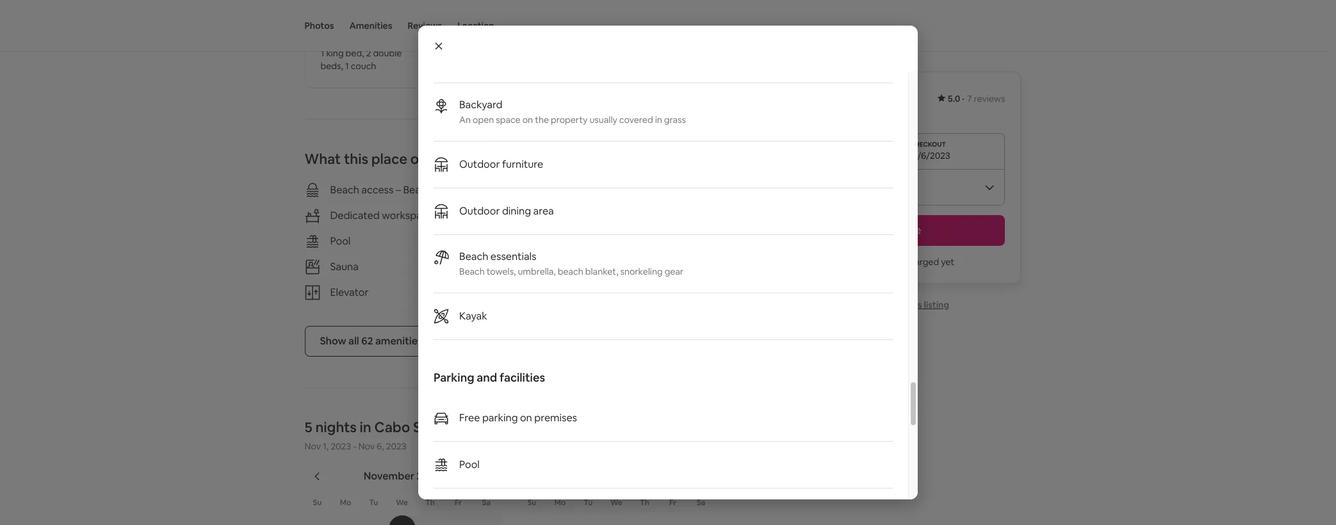 Task type: locate. For each thing, give the bounding box(es) containing it.
2 outdoor from the top
[[460, 204, 500, 218]]

2023 right november
[[417, 470, 440, 483]]

1 vertical spatial free parking on premises
[[460, 411, 577, 425]]

free parking on premises inside what this place offers dialog
[[460, 411, 577, 425]]

1 down bed,
[[345, 60, 349, 72]]

5
[[305, 419, 313, 436]]

1 horizontal spatial mo
[[555, 498, 566, 508]]

parking inside what this place offers dialog
[[483, 411, 518, 425]]

1 horizontal spatial this
[[907, 299, 923, 311]]

1 vertical spatial outdoor
[[460, 204, 500, 218]]

beach for beach access – beachfront
[[330, 183, 359, 197]]

beach left the towels,
[[460, 266, 485, 278]]

you won't be charged yet
[[850, 256, 955, 268]]

in inside backyard an open space on the property usually covered in grass
[[655, 114, 663, 126]]

1 horizontal spatial parking
[[568, 209, 604, 222]]

wifi
[[545, 183, 564, 197]]

parking
[[568, 209, 604, 222], [483, 411, 518, 425]]

nov right -
[[359, 441, 375, 452]]

0 vertical spatial beach
[[330, 183, 359, 197]]

2 horizontal spatial 2023
[[417, 470, 440, 483]]

2 tu from the left
[[584, 498, 593, 508]]

tu
[[370, 498, 378, 508], [584, 498, 593, 508]]

0 horizontal spatial 1
[[321, 47, 325, 59]]

dedicated workspace
[[330, 209, 434, 222]]

1 mo from the left
[[340, 498, 351, 508]]

beach up the towels,
[[460, 250, 489, 263]]

premises inside what this place offers dialog
[[535, 411, 577, 425]]

0 vertical spatial in
[[655, 114, 663, 126]]

1 horizontal spatial nov
[[359, 441, 375, 452]]

free down parking
[[460, 411, 480, 425]]

in inside "5 nights in cabo san lucas nov 1, 2023 - nov 6, 2023"
[[360, 419, 372, 436]]

sa
[[482, 498, 491, 508], [697, 498, 706, 508]]

1 horizontal spatial free
[[545, 209, 566, 222]]

1 vertical spatial on
[[606, 209, 618, 222]]

0 horizontal spatial nov
[[305, 441, 321, 452]]

6,
[[377, 441, 384, 452]]

beach access – beachfront
[[330, 183, 456, 197]]

0 horizontal spatial tu
[[370, 498, 378, 508]]

–
[[396, 183, 401, 197]]

0 horizontal spatial fr
[[455, 498, 462, 508]]

1 vertical spatial free
[[460, 411, 480, 425]]

0 vertical spatial 1
[[321, 47, 325, 59]]

free parking on premises down facilities
[[460, 411, 577, 425]]

essentials
[[491, 250, 537, 263]]

space
[[496, 114, 521, 126]]

outdoor dining area
[[460, 204, 554, 218]]

show all 62 amenities
[[320, 335, 423, 348]]

0 vertical spatial parking
[[568, 209, 604, 222]]

beach up dedicated
[[330, 183, 359, 197]]

reviews
[[408, 20, 442, 31]]

outdoor for outdoor furniture
[[460, 158, 500, 171]]

this left listing
[[907, 299, 923, 311]]

1 vertical spatial parking
[[483, 411, 518, 425]]

mo
[[340, 498, 351, 508], [555, 498, 566, 508]]

property
[[551, 114, 588, 126]]

0 horizontal spatial th
[[426, 498, 435, 508]]

0 horizontal spatial mo
[[340, 498, 351, 508]]

11/6/2023 button
[[799, 133, 1006, 169]]

2023
[[331, 441, 351, 452], [386, 441, 407, 452], [417, 470, 440, 483]]

0 horizontal spatial we
[[396, 498, 408, 508]]

in left grass
[[655, 114, 663, 126]]

pool down lucas
[[460, 458, 480, 472]]

this
[[344, 150, 369, 168], [907, 299, 923, 311]]

beachfront
[[403, 183, 456, 197]]

1 horizontal spatial sa
[[697, 498, 706, 508]]

1 fr from the left
[[455, 498, 462, 508]]

premises up "snorkeling"
[[620, 209, 663, 222]]

0 vertical spatial on
[[523, 114, 533, 126]]

photos button
[[305, 0, 334, 51]]

beds,
[[321, 60, 343, 72]]

nov
[[305, 441, 321, 452], [359, 441, 375, 452]]

0 vertical spatial premises
[[620, 209, 663, 222]]

1 vertical spatial premises
[[535, 411, 577, 425]]

on up blanket,
[[606, 209, 618, 222]]

this for report
[[907, 299, 923, 311]]

beach
[[558, 266, 584, 278]]

outdoor
[[460, 158, 500, 171], [460, 204, 500, 218]]

what this place offers dialog
[[419, 2, 918, 526]]

towels,
[[487, 266, 516, 278]]

0 horizontal spatial parking
[[483, 411, 518, 425]]

2 sa from the left
[[697, 498, 706, 508]]

hot tub
[[545, 235, 581, 248]]

free parking on premises up tub
[[545, 209, 663, 222]]

on left the
[[523, 114, 533, 126]]

0 horizontal spatial this
[[344, 150, 369, 168]]

location button
[[458, 0, 495, 51]]

all
[[349, 335, 359, 348]]

0 horizontal spatial su
[[313, 498, 322, 508]]

beach
[[330, 183, 359, 197], [460, 250, 489, 263], [460, 266, 485, 278]]

1 horizontal spatial su
[[528, 498, 537, 508]]

1 horizontal spatial pool
[[460, 458, 480, 472]]

bedroom 1 king bed, 2 double beds, 1 couch
[[321, 28, 402, 72]]

7
[[968, 93, 973, 104]]

0 vertical spatial free
[[545, 209, 566, 222]]

in left cabo
[[360, 419, 372, 436]]

hot
[[545, 235, 562, 248]]

2023 left -
[[331, 441, 351, 452]]

0 horizontal spatial premises
[[535, 411, 577, 425]]

2 vertical spatial beach
[[460, 266, 485, 278]]

on down facilities
[[520, 411, 532, 425]]

th
[[426, 498, 435, 508], [640, 498, 650, 508]]

this for what
[[344, 150, 369, 168]]

0 vertical spatial free parking on premises
[[545, 209, 663, 222]]

0 vertical spatial pool
[[330, 235, 351, 248]]

free down wifi
[[545, 209, 566, 222]]

outdoor for outdoor dining area
[[460, 204, 500, 218]]

1 horizontal spatial 1
[[345, 60, 349, 72]]

1 vertical spatial in
[[360, 419, 372, 436]]

nov left 1,
[[305, 441, 321, 452]]

we
[[396, 498, 408, 508], [611, 498, 623, 508]]

lucas
[[441, 419, 479, 436]]

this left place
[[344, 150, 369, 168]]

parking down parking and facilities
[[483, 411, 518, 425]]

furniture
[[502, 158, 544, 171]]

free inside what this place offers dialog
[[460, 411, 480, 425]]

1 horizontal spatial we
[[611, 498, 623, 508]]

yet
[[942, 256, 955, 268]]

november
[[364, 470, 415, 483]]

1
[[321, 47, 325, 59], [345, 60, 349, 72]]

1 left king
[[321, 47, 325, 59]]

report
[[876, 299, 905, 311]]

1 horizontal spatial tu
[[584, 498, 593, 508]]

0 vertical spatial this
[[344, 150, 369, 168]]

snorkeling
[[621, 266, 663, 278]]

1 vertical spatial beach
[[460, 250, 489, 263]]

amenities
[[350, 20, 393, 31]]

1 horizontal spatial fr
[[670, 498, 677, 508]]

pool up sauna
[[330, 235, 351, 248]]

premises down facilities
[[535, 411, 577, 425]]

beach essentials beach towels, umbrella, beach blanket, snorkeling gear
[[460, 250, 684, 278]]

1 sa from the left
[[482, 498, 491, 508]]

amenities
[[376, 335, 423, 348]]

0 horizontal spatial in
[[360, 419, 372, 436]]

1 vertical spatial 1
[[345, 60, 349, 72]]

premises
[[620, 209, 663, 222], [535, 411, 577, 425]]

0 horizontal spatial 2023
[[331, 441, 351, 452]]

0 vertical spatial outdoor
[[460, 158, 500, 171]]

what this place offers
[[305, 150, 450, 168]]

1 horizontal spatial th
[[640, 498, 650, 508]]

pool
[[330, 235, 351, 248], [460, 458, 480, 472]]

5.0 · 7 reviews
[[948, 93, 1006, 104]]

parking up tub
[[568, 209, 604, 222]]

in
[[655, 114, 663, 126], [360, 419, 372, 436]]

outdoor left dining
[[460, 204, 500, 218]]

2023 right the 6,
[[386, 441, 407, 452]]

1 outdoor from the top
[[460, 158, 500, 171]]

1 vertical spatial pool
[[460, 458, 480, 472]]

0 horizontal spatial sa
[[482, 498, 491, 508]]

cabo
[[375, 419, 410, 436]]

1 vertical spatial this
[[907, 299, 923, 311]]

outdoor left furniture
[[460, 158, 500, 171]]

1 nov from the left
[[305, 441, 321, 452]]

0 horizontal spatial free
[[460, 411, 480, 425]]

1 horizontal spatial in
[[655, 114, 663, 126]]



Task type: vqa. For each thing, say whether or not it's contained in the screenshot.
4.97 Out Of 5 Average Rating icon
no



Task type: describe. For each thing, give the bounding box(es) containing it.
2023 inside 'calendar' application
[[417, 470, 440, 483]]

1 su from the left
[[313, 498, 322, 508]]

2 fr from the left
[[670, 498, 677, 508]]

reviews
[[975, 93, 1006, 104]]

report this listing button
[[855, 299, 950, 311]]

bed,
[[346, 47, 364, 59]]

parking
[[434, 370, 475, 385]]

beach for beach essentials beach towels, umbrella, beach blanket, snorkeling gear
[[460, 250, 489, 263]]

gear
[[665, 266, 684, 278]]

covered
[[620, 114, 653, 126]]

what
[[305, 150, 341, 168]]

usually
[[590, 114, 618, 126]]

november 2023
[[364, 470, 440, 483]]

bedroom
[[321, 28, 365, 42]]

reserve
[[883, 224, 922, 237]]

outdoor furniture
[[460, 158, 544, 171]]

charged
[[905, 256, 940, 268]]

0 horizontal spatial pool
[[330, 235, 351, 248]]

5 nights in cabo san lucas nov 1, 2023 - nov 6, 2023
[[305, 419, 479, 452]]

show all 62 amenities button
[[305, 326, 438, 357]]

1 horizontal spatial premises
[[620, 209, 663, 222]]

you
[[850, 256, 866, 268]]

photos
[[305, 20, 334, 31]]

parking and facilities
[[434, 370, 545, 385]]

backyard an open space on the property usually covered in grass
[[460, 98, 686, 126]]

washer
[[545, 286, 581, 299]]

san
[[413, 419, 438, 436]]

1 we from the left
[[396, 498, 408, 508]]

2 we from the left
[[611, 498, 623, 508]]

2 nov from the left
[[359, 441, 375, 452]]

facilities
[[500, 370, 545, 385]]

on inside backyard an open space on the property usually covered in grass
[[523, 114, 533, 126]]

couch
[[351, 60, 376, 72]]

dining
[[502, 204, 531, 218]]

blanket,
[[586, 266, 619, 278]]

calendar application
[[289, 456, 1154, 526]]

backyard
[[460, 98, 503, 112]]

11/6/2023
[[911, 150, 951, 162]]

offers
[[411, 150, 450, 168]]

1,
[[323, 441, 329, 452]]

62
[[361, 335, 373, 348]]

reserve button
[[799, 215, 1006, 246]]

access
[[362, 183, 394, 197]]

tub
[[565, 235, 581, 248]]

grass
[[665, 114, 686, 126]]

·
[[963, 93, 965, 104]]

umbrella,
[[518, 266, 556, 278]]

workspace
[[382, 209, 434, 222]]

double
[[373, 47, 402, 59]]

location
[[458, 20, 495, 31]]

2 mo from the left
[[555, 498, 566, 508]]

2 su from the left
[[528, 498, 537, 508]]

1 horizontal spatial 2023
[[386, 441, 407, 452]]

an
[[460, 114, 471, 126]]

and
[[477, 370, 498, 385]]

the
[[535, 114, 549, 126]]

report this listing
[[876, 299, 950, 311]]

tv
[[545, 260, 558, 274]]

kayak
[[460, 310, 488, 323]]

2 vertical spatial on
[[520, 411, 532, 425]]

elevator
[[330, 286, 369, 299]]

area
[[534, 204, 554, 218]]

be
[[893, 256, 903, 268]]

pool inside what this place offers dialog
[[460, 458, 480, 472]]

sauna
[[330, 260, 359, 274]]

open
[[473, 114, 494, 126]]

5.0
[[948, 93, 961, 104]]

won't
[[867, 256, 891, 268]]

king
[[326, 47, 344, 59]]

place
[[372, 150, 408, 168]]

dedicated
[[330, 209, 380, 222]]

nights
[[316, 419, 357, 436]]

show
[[320, 335, 347, 348]]

1 tu from the left
[[370, 498, 378, 508]]

1 th from the left
[[426, 498, 435, 508]]

-
[[353, 441, 357, 452]]

amenities button
[[350, 0, 393, 51]]

2 th from the left
[[640, 498, 650, 508]]

listing
[[925, 299, 950, 311]]

reviews button
[[408, 0, 442, 51]]

2
[[366, 47, 371, 59]]



